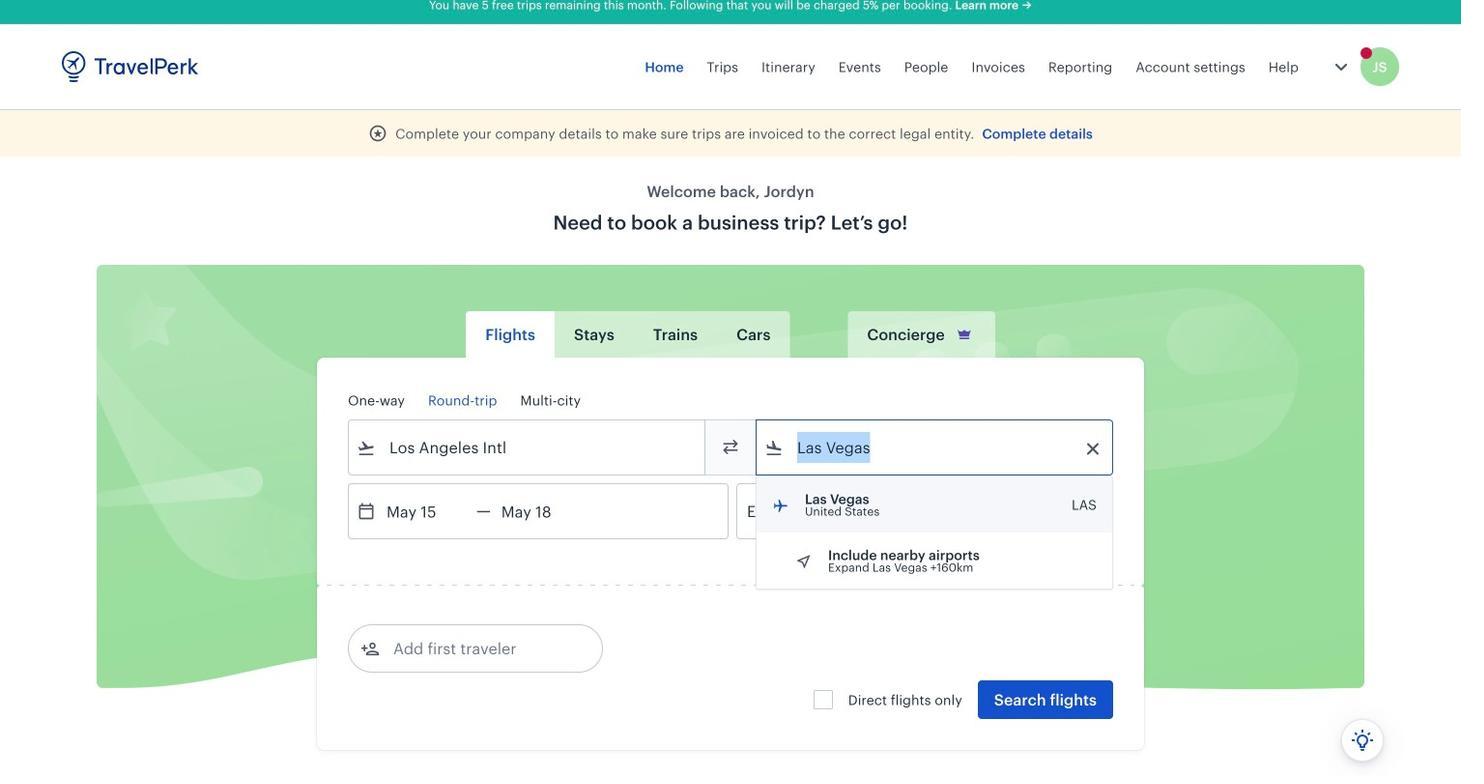 Task type: locate. For each thing, give the bounding box(es) containing it.
To search field
[[784, 432, 1087, 463]]



Task type: describe. For each thing, give the bounding box(es) containing it.
Return text field
[[491, 484, 591, 538]]

Add first traveler search field
[[380, 633, 581, 664]]

Depart text field
[[376, 484, 476, 538]]

From search field
[[376, 432, 679, 463]]



Task type: vqa. For each thing, say whether or not it's contained in the screenshot.
Add first traveler search box
yes



